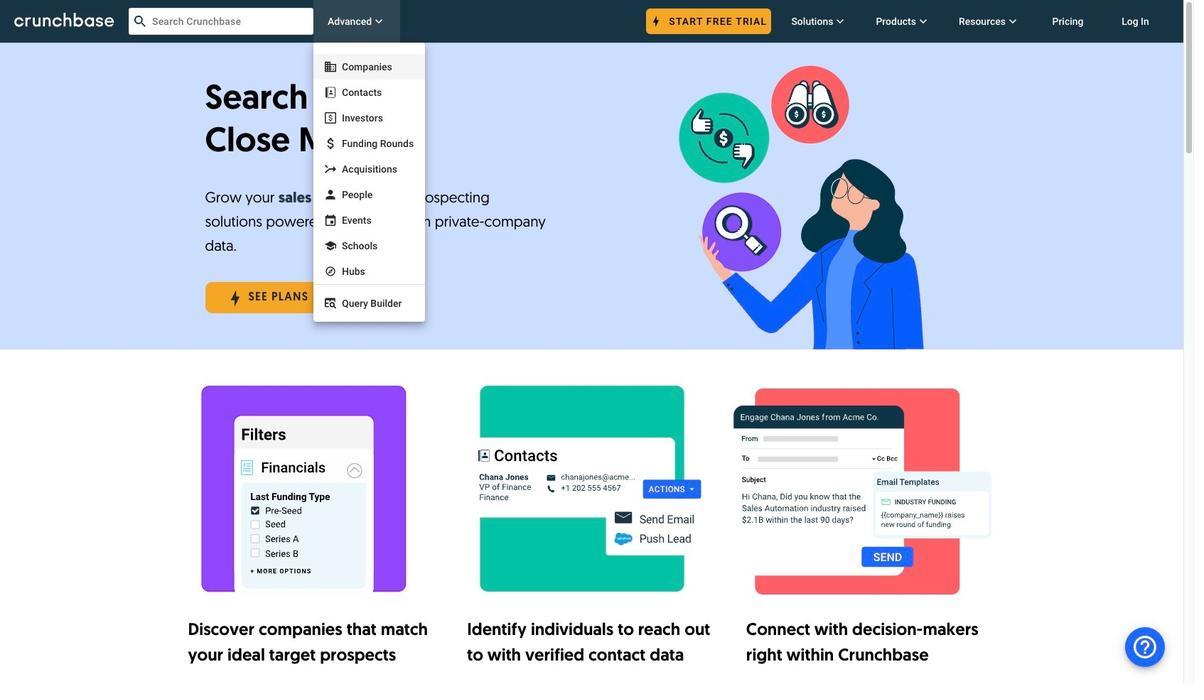Task type: locate. For each thing, give the bounding box(es) containing it.
Search Crunchbase field
[[129, 8, 313, 35]]

group
[[313, 54, 425, 285]]



